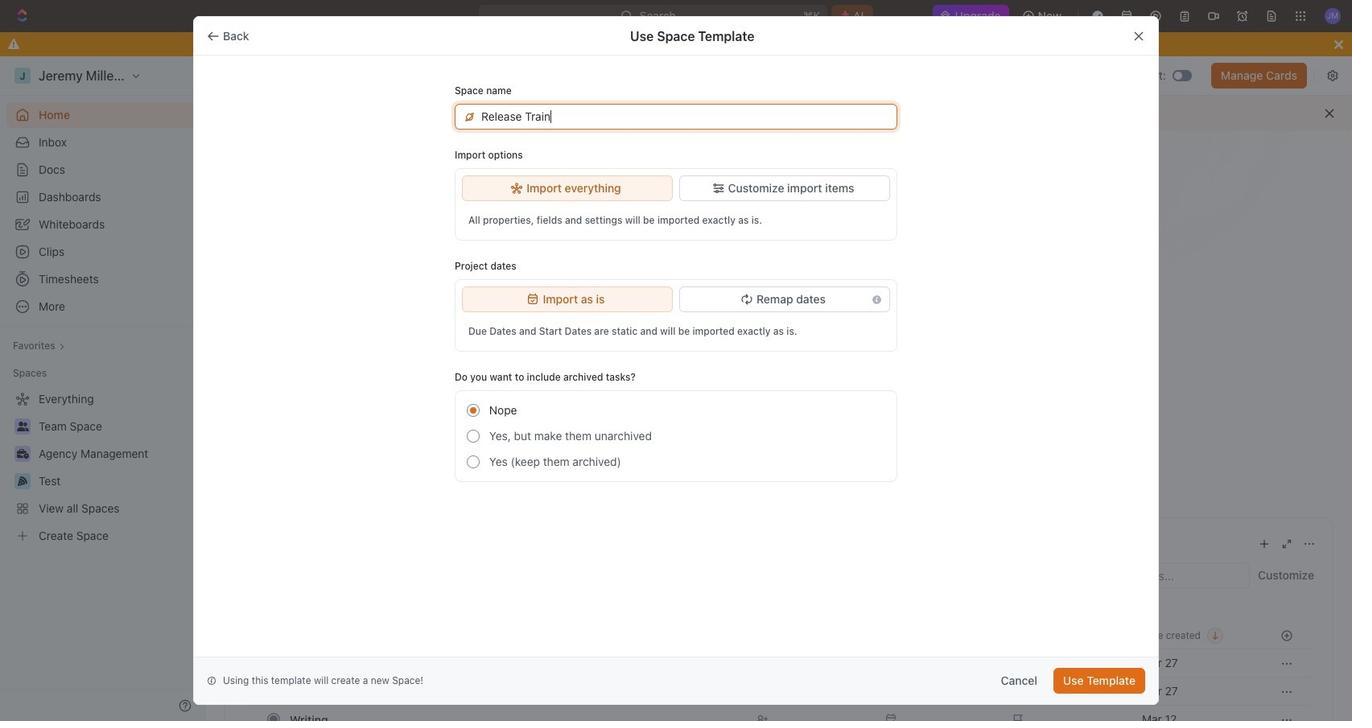 Task type: vqa. For each thing, say whether or not it's contained in the screenshot.
14
no



Task type: locate. For each thing, give the bounding box(es) containing it.
option group
[[467, 398, 891, 475]]

None radio
[[467, 404, 480, 417]]

sidebar navigation
[[0, 56, 205, 721]]

Release Train text field
[[482, 105, 888, 129]]

alert
[[205, 96, 1353, 131]]

None radio
[[467, 430, 480, 443], [467, 456, 480, 469], [467, 430, 480, 443], [467, 456, 480, 469]]

tree
[[6, 387, 198, 549]]



Task type: describe. For each thing, give the bounding box(es) containing it.
tree inside sidebar navigation
[[6, 387, 198, 549]]

Search tasks... text field
[[1089, 564, 1250, 588]]



